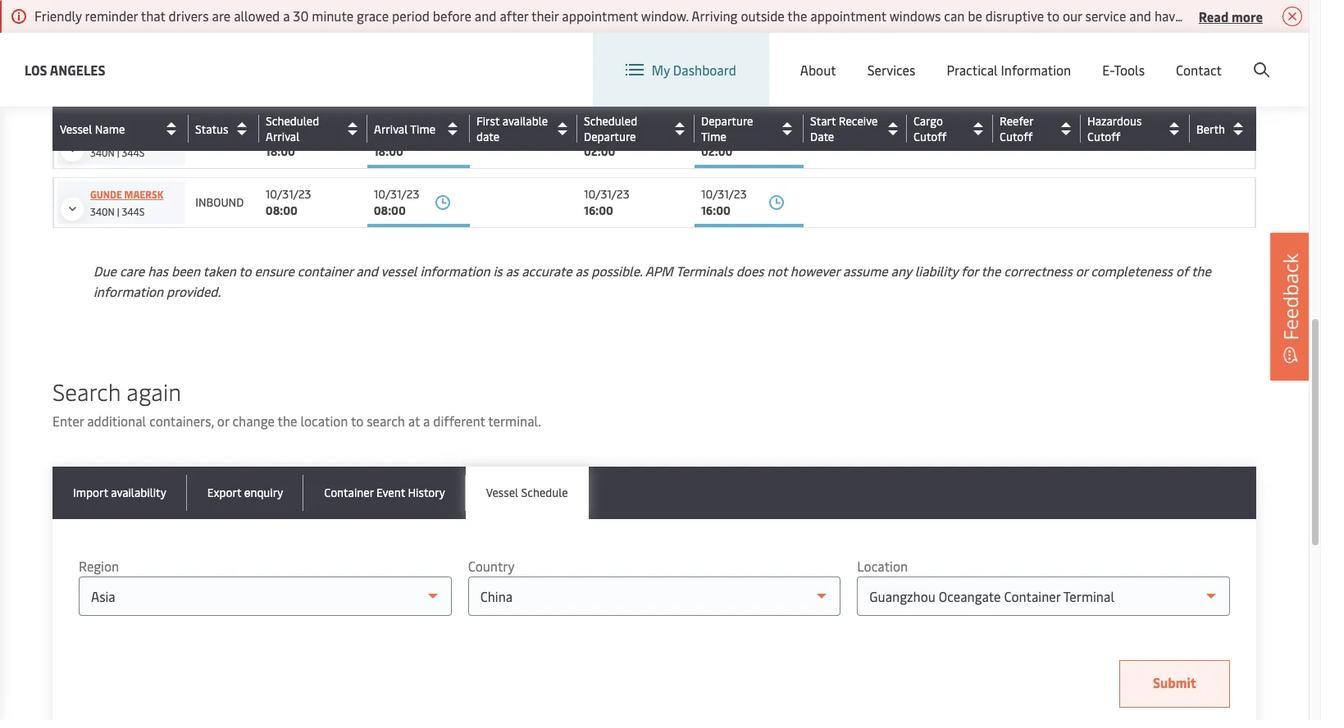 Task type: describe. For each thing, give the bounding box(es) containing it.
name
[[95, 121, 125, 137]]

windows
[[890, 7, 941, 25]]

read more button
[[1199, 6, 1263, 26]]

08:00 inside "inbound 08:00"
[[266, 8, 298, 24]]

accurate
[[522, 262, 572, 280]]

cargo cutoff
[[914, 113, 947, 144]]

| inside button
[[115, 18, 117, 31]]

read
[[1199, 7, 1229, 25]]

login
[[1146, 48, 1178, 66]]

submit
[[1153, 674, 1197, 692]]

my
[[652, 61, 670, 79]]

practical
[[947, 61, 998, 79]]

first
[[477, 113, 500, 129]]

0 vertical spatial information
[[420, 262, 490, 280]]

inbound 08:00
[[195, 0, 298, 24]]

account
[[1230, 48, 1278, 66]]

10/31/23 down scheduled arrival
[[266, 186, 311, 202]]

341n
[[90, 18, 112, 31]]

341n | 343s button
[[61, 0, 182, 32]]

reminder
[[85, 7, 138, 25]]

1 appointment from the left
[[562, 7, 638, 25]]

vessel schedule
[[486, 485, 568, 500]]

maersk inside maersk emden 340n | 344s
[[90, 129, 129, 142]]

that
[[141, 7, 165, 25]]

a inside search again enter additional containers, or change the location to search at a different terminal.
[[423, 412, 430, 430]]

1 18:00 from the left
[[266, 144, 295, 159]]

2 10/31/23 16:00 from the left
[[701, 186, 747, 218]]

10/31/23 down 10/30/23 16:00
[[701, 127, 747, 143]]

search again enter additional containers, or change the location to search at a different terminal.
[[53, 376, 541, 430]]

of
[[1176, 262, 1189, 280]]

be
[[968, 7, 983, 25]]

outside
[[741, 7, 785, 25]]

2 10/31/23 02:00 from the left
[[701, 127, 747, 159]]

arriving
[[692, 7, 738, 25]]

apm
[[645, 262, 673, 280]]

impacts
[[1239, 7, 1286, 25]]

schedule
[[521, 485, 568, 500]]

0 vertical spatial a
[[283, 7, 290, 25]]

16:00 right their
[[584, 8, 614, 24]]

cma cgm dutch harbor button
[[61, 56, 182, 103]]

date
[[811, 129, 835, 144]]

08:00 up vessel
[[374, 203, 406, 218]]

0 vertical spatial location
[[890, 48, 940, 66]]

los
[[25, 60, 47, 78]]

vessel name
[[60, 121, 125, 137]]

344s for emden
[[122, 146, 145, 159]]

los angeles link
[[25, 59, 105, 80]]

change
[[232, 412, 275, 430]]

close alert image
[[1283, 7, 1303, 26]]

and inside due care has been taken to ensure container and vessel information is as accurate as possible. apm terminals does not however assume any liability for the correctness or completeness of the information provided.
[[356, 262, 378, 280]]

more
[[1232, 7, 1263, 25]]

maersk emden 340n | 344s
[[90, 129, 165, 159]]

window.
[[641, 7, 689, 25]]

1 horizontal spatial departure
[[701, 113, 753, 129]]

/
[[1180, 48, 1186, 66]]

to inside due care has been taken to ensure container and vessel information is as accurate as possible. apm terminals does not however assume any liability for the correctness or completeness of the information provided.
[[239, 262, 252, 280]]

read more
[[1199, 7, 1263, 25]]

login / create account
[[1146, 48, 1278, 66]]

10/28/23
[[584, 62, 632, 78]]

disruptive
[[986, 7, 1044, 25]]

2 02:00 from the left
[[701, 144, 733, 159]]

2 horizontal spatial to
[[1047, 7, 1060, 25]]

grace
[[357, 7, 389, 25]]

2 horizontal spatial 10/30/23
[[701, 62, 750, 78]]

10/31/23 down departure time
[[701, 186, 747, 202]]

reefer cutoff button
[[1000, 113, 1077, 144]]

care
[[120, 262, 145, 280]]

343s
[[119, 18, 142, 31]]

been
[[171, 262, 200, 280]]

the inside search again enter additional containers, or change the location to search at a different terminal.
[[278, 412, 297, 430]]

maersk inside gunde maersk 340n | 344s
[[124, 188, 164, 201]]

2 as from the left
[[576, 262, 588, 280]]

export еnquiry
[[207, 485, 283, 500]]

los angeles
[[25, 60, 105, 78]]

import availability button
[[53, 467, 187, 519]]

contact button
[[1176, 33, 1222, 107]]

10/31/23 down 10/28/23 16:00
[[584, 127, 630, 143]]

available
[[503, 113, 548, 129]]

gunde
[[90, 188, 122, 201]]

2 appointment from the left
[[811, 7, 887, 25]]

arrival time button
[[374, 116, 466, 142]]

1 horizontal spatial 10/30/23
[[374, 127, 422, 143]]

2 horizontal spatial and
[[1130, 7, 1152, 25]]

switch
[[848, 48, 887, 66]]

friendly reminder that drivers are allowed a 30 minute grace period before and after their appointment window. arriving outside the appointment windows can be disruptive to our service and have negative impacts on dri
[[34, 7, 1322, 25]]

hazardous cutoff button
[[1088, 113, 1186, 144]]

containers,
[[149, 412, 214, 430]]

start receive date button
[[811, 113, 903, 144]]

angeles
[[50, 60, 105, 78]]

scheduled departure button
[[584, 113, 691, 144]]

submit button
[[1120, 660, 1231, 708]]

vessel schedule button
[[466, 467, 589, 519]]

the right for
[[981, 262, 1001, 280]]

10/31/23 down arrival time
[[374, 186, 419, 202]]

their
[[532, 7, 559, 25]]

arrival time
[[374, 121, 436, 137]]

container event history button
[[304, 467, 466, 519]]

import
[[73, 485, 108, 500]]

feedback
[[1277, 253, 1304, 340]]

| for maersk
[[117, 146, 119, 159]]

ensure
[[255, 262, 294, 280]]

1 as from the left
[[506, 262, 519, 280]]

16:00 up possible.
[[584, 203, 614, 218]]

emden
[[132, 129, 165, 142]]

container event history
[[324, 485, 445, 500]]

search
[[53, 376, 121, 407]]

inbound for 10/31/23 08:00
[[195, 194, 244, 210]]

1 10/31/23 08:00 from the left
[[266, 186, 311, 218]]

for
[[962, 262, 979, 280]]

different
[[433, 412, 485, 430]]

login / create account link
[[1115, 33, 1278, 81]]

1 02:00 from the left
[[584, 144, 616, 159]]

departure inside scheduled departure
[[584, 129, 636, 144]]

cargo cutoff button
[[914, 113, 989, 144]]

service
[[1086, 7, 1127, 25]]

1 10/31/23 02:00 from the left
[[584, 127, 630, 159]]

16:00 inside 10/28/23 16:00
[[584, 79, 614, 94]]

1 10/31/23 16:00 from the left
[[584, 186, 630, 218]]

time for arrival time
[[410, 121, 436, 137]]

practical information
[[947, 61, 1072, 79]]



Task type: vqa. For each thing, say whether or not it's contained in the screenshot.
first INBOUND from the bottom
yes



Task type: locate. For each thing, give the bounding box(es) containing it.
status button
[[195, 116, 255, 142]]

1 horizontal spatial information
[[420, 262, 490, 280]]

scheduled arrival
[[266, 113, 319, 144]]

30
[[293, 7, 309, 25]]

| right 341n
[[115, 18, 117, 31]]

344s
[[122, 146, 145, 159], [122, 205, 145, 218]]

0 horizontal spatial 18:00
[[266, 144, 295, 159]]

1 horizontal spatial scheduled
[[584, 113, 638, 129]]

can
[[944, 7, 965, 25]]

cutoff inside reefer cutoff
[[1000, 129, 1033, 144]]

vessel inside "vessel name" 'button'
[[60, 121, 92, 137]]

departure down 10/28/23 16:00
[[584, 129, 636, 144]]

a left "30"
[[283, 7, 290, 25]]

cutoff for hazardous
[[1088, 129, 1121, 144]]

1 horizontal spatial 18:00
[[374, 144, 403, 159]]

2 horizontal spatial cutoff
[[1088, 129, 1121, 144]]

feedback button
[[1271, 233, 1312, 381]]

1 horizontal spatial 02:00
[[701, 144, 733, 159]]

as
[[506, 262, 519, 280], [576, 262, 588, 280]]

| down "vessel name" 'button'
[[117, 146, 119, 159]]

enter
[[53, 412, 84, 430]]

taken
[[203, 262, 236, 280]]

10/31/23 16:00 up terminals
[[701, 186, 747, 218]]

location
[[301, 412, 348, 430]]

gunde maersk 340n | 344s
[[90, 188, 164, 218]]

2 inbound from the top
[[195, 135, 244, 151]]

| down gunde
[[117, 205, 119, 218]]

and
[[475, 7, 497, 25], [1130, 7, 1152, 25], [356, 262, 378, 280]]

0 horizontal spatial 02:00
[[584, 144, 616, 159]]

cutoff right receive
[[914, 129, 947, 144]]

services button
[[868, 33, 916, 107]]

tab list
[[53, 467, 1257, 519]]

hazardous cutoff
[[1088, 113, 1142, 144]]

scheduled departure
[[584, 113, 638, 144]]

scheduled arrival button
[[266, 113, 363, 144]]

1 horizontal spatial and
[[475, 7, 497, 25]]

1 344s from the top
[[122, 146, 145, 159]]

0 horizontal spatial 10/30/23
[[266, 127, 314, 143]]

as right accurate
[[576, 262, 588, 280]]

or left change
[[217, 412, 229, 430]]

344s down emden
[[122, 146, 145, 159]]

2 10/30/23 18:00 from the left
[[374, 127, 422, 159]]

to right taken
[[239, 262, 252, 280]]

the right change
[[278, 412, 297, 430]]

vessel for vessel name
[[60, 121, 92, 137]]

appointment up the "switch"
[[811, 7, 887, 25]]

global
[[993, 48, 1031, 66]]

1 340n from the top
[[90, 146, 115, 159]]

export еnquiry button
[[187, 467, 304, 519]]

due care has been taken to ensure container and vessel information is as accurate as possible. apm terminals does not however assume any liability for the correctness or completeness of the information provided.
[[94, 262, 1212, 300]]

vessel inside vessel schedule button
[[486, 485, 519, 500]]

tab list containing import availability
[[53, 467, 1257, 519]]

3 inbound from the top
[[195, 194, 244, 210]]

2 vertical spatial |
[[117, 205, 119, 218]]

cutoff
[[914, 129, 947, 144], [1000, 129, 1033, 144], [1088, 129, 1121, 144]]

0 horizontal spatial to
[[239, 262, 252, 280]]

time down 10/30/23 16:00
[[701, 129, 727, 144]]

344s inside maersk emden 340n | 344s
[[122, 146, 145, 159]]

1 vertical spatial vessel
[[486, 485, 519, 500]]

arrival right scheduled arrival "button" at the left top of the page
[[374, 121, 408, 137]]

a right at
[[423, 412, 430, 430]]

10/31/23 16:00
[[584, 186, 630, 218], [701, 186, 747, 218]]

arrival inside scheduled arrival
[[266, 129, 300, 144]]

and left have in the top right of the page
[[1130, 7, 1152, 25]]

1 vertical spatial location
[[858, 557, 908, 575]]

correctness
[[1004, 262, 1073, 280]]

time left date
[[410, 121, 436, 137]]

2 cutoff from the left
[[1000, 129, 1033, 144]]

2 scheduled from the left
[[584, 113, 638, 129]]

| inside gunde maersk 340n | 344s
[[117, 205, 119, 218]]

2 18:00 from the left
[[374, 144, 403, 159]]

16:00 up terminals
[[701, 203, 731, 218]]

after
[[500, 7, 529, 25]]

1 vertical spatial maersk
[[124, 188, 164, 201]]

2 10/31/23 08:00 from the left
[[374, 186, 419, 218]]

about button
[[801, 33, 837, 107]]

inbound inside "inbound 08:00"
[[195, 0, 244, 16]]

344s for maersk
[[122, 205, 145, 218]]

before
[[433, 7, 472, 25]]

02:00 down 10/30/23 16:00
[[701, 144, 733, 159]]

provided.
[[167, 282, 221, 300]]

the right the outside
[[788, 7, 807, 25]]

16:00 inside 10/30/23 16:00
[[701, 79, 731, 94]]

dutch
[[136, 57, 168, 70]]

switch location
[[848, 48, 940, 66]]

0 horizontal spatial appointment
[[562, 7, 638, 25]]

0 horizontal spatial 10/30/23 18:00
[[266, 127, 314, 159]]

departure down 10/30/23 16:00
[[701, 113, 753, 129]]

1 vertical spatial to
[[239, 262, 252, 280]]

status
[[195, 121, 228, 137]]

due
[[94, 262, 116, 280]]

maersk right gunde
[[124, 188, 164, 201]]

or inside search again enter additional containers, or change the location to search at a different terminal.
[[217, 412, 229, 430]]

340n for maersk emden 340n | 344s
[[90, 146, 115, 159]]

1 horizontal spatial 10/31/23 16:00
[[701, 186, 747, 218]]

08:00 right minute
[[374, 8, 406, 24]]

10/31/23 08:00 up vessel
[[374, 186, 419, 218]]

arrival right status button
[[266, 129, 300, 144]]

0 horizontal spatial 10/31/23 08:00
[[266, 186, 311, 218]]

cutoff for reefer
[[1000, 129, 1033, 144]]

02:00 down 10/28/23 16:00
[[584, 144, 616, 159]]

0 horizontal spatial scheduled
[[266, 113, 319, 129]]

340n inside gunde maersk 340n | 344s
[[90, 205, 115, 218]]

cutoff right the cargo cutoff "button"
[[1000, 129, 1033, 144]]

2 344s from the top
[[122, 205, 145, 218]]

cutoff inside "button"
[[914, 129, 947, 144]]

terminal.
[[488, 412, 541, 430]]

16:00 left the outside
[[701, 8, 731, 24]]

are
[[212, 7, 231, 25]]

2 vertical spatial to
[[351, 412, 364, 430]]

344s inside gunde maersk 340n | 344s
[[122, 205, 145, 218]]

0 vertical spatial maersk
[[90, 129, 129, 142]]

0 vertical spatial 340n
[[90, 146, 115, 159]]

reefer cutoff
[[1000, 113, 1034, 144]]

services
[[868, 61, 916, 79]]

again
[[127, 376, 181, 407]]

0 vertical spatial inbound
[[195, 0, 244, 16]]

or right "correctness"
[[1076, 262, 1088, 280]]

inbound right emden
[[195, 135, 244, 151]]

contact
[[1176, 61, 1222, 79]]

friendly
[[34, 7, 82, 25]]

the right of
[[1192, 262, 1212, 280]]

terminals
[[676, 262, 733, 280]]

on
[[1289, 7, 1304, 25]]

еnquiry
[[244, 485, 283, 500]]

1 cutoff from the left
[[914, 129, 947, 144]]

10/31/23 down scheduled departure
[[584, 186, 630, 202]]

10/31/23 02:00 down 10/28/23 16:00
[[584, 127, 630, 159]]

340n inside maersk emden 340n | 344s
[[90, 146, 115, 159]]

340n
[[90, 146, 115, 159], [90, 205, 115, 218]]

as right 'is'
[[506, 262, 519, 280]]

2 vertical spatial inbound
[[195, 194, 244, 210]]

import availability
[[73, 485, 166, 500]]

scheduled for arrival
[[266, 113, 319, 129]]

to left "search"
[[351, 412, 364, 430]]

1 horizontal spatial time
[[701, 129, 727, 144]]

information left 'is'
[[420, 262, 490, 280]]

information down the care
[[94, 282, 163, 300]]

arrival inside button
[[374, 121, 408, 137]]

16:00 down 10/28/23
[[584, 79, 614, 94]]

period
[[392, 7, 430, 25]]

340n for gunde maersk 340n | 344s
[[90, 205, 115, 218]]

e-
[[1103, 61, 1114, 79]]

e-tools button
[[1103, 33, 1145, 107]]

1 10/30/23 18:00 from the left
[[266, 127, 314, 159]]

to
[[1047, 7, 1060, 25], [239, 262, 252, 280], [351, 412, 364, 430]]

0 vertical spatial vessel
[[60, 121, 92, 137]]

1 vertical spatial information
[[94, 282, 163, 300]]

10/31/23 08:00 up ensure
[[266, 186, 311, 218]]

1 horizontal spatial 10/30/23 18:00
[[374, 127, 422, 159]]

container
[[324, 485, 374, 500]]

1 scheduled from the left
[[266, 113, 319, 129]]

1 horizontal spatial 10/31/23 02:00
[[701, 127, 747, 159]]

0 horizontal spatial 10/31/23 16:00
[[584, 186, 630, 218]]

340n down gunde
[[90, 205, 115, 218]]

appointment right their
[[562, 7, 638, 25]]

0 vertical spatial to
[[1047, 7, 1060, 25]]

0 horizontal spatial and
[[356, 262, 378, 280]]

0 vertical spatial |
[[115, 18, 117, 31]]

1 vertical spatial inbound
[[195, 135, 244, 151]]

1 vertical spatial |
[[117, 146, 119, 159]]

scheduled down 10/28/23 16:00
[[584, 113, 638, 129]]

| for gunde
[[117, 205, 119, 218]]

to inside search again enter additional containers, or change the location to search at a different terminal.
[[351, 412, 364, 430]]

to left our
[[1047, 7, 1060, 25]]

08:00 left minute
[[266, 8, 298, 24]]

negative
[[1186, 7, 1236, 25]]

scheduled right status button
[[266, 113, 319, 129]]

scheduled inside button
[[584, 113, 638, 129]]

and left vessel
[[356, 262, 378, 280]]

or inside due care has been taken to ensure container and vessel information is as accurate as possible. apm terminals does not however assume any liability for the correctness or completeness of the information provided.
[[1076, 262, 1088, 280]]

10/31/23 02:00 down 10/30/23 16:00
[[701, 127, 747, 159]]

time inside departure time
[[701, 129, 727, 144]]

berth button
[[1197, 116, 1252, 142]]

inbound for 10/30/23 18:00
[[195, 135, 244, 151]]

0 horizontal spatial information
[[94, 282, 163, 300]]

0 vertical spatial 344s
[[122, 146, 145, 159]]

and left after
[[475, 7, 497, 25]]

vessel name button
[[60, 116, 185, 142]]

liability
[[915, 262, 958, 280]]

arrival
[[374, 121, 408, 137], [266, 129, 300, 144]]

16:00 up departure time
[[701, 79, 731, 94]]

scheduled inside "button"
[[266, 113, 319, 129]]

1 horizontal spatial a
[[423, 412, 430, 430]]

1 horizontal spatial cutoff
[[1000, 129, 1033, 144]]

possible.
[[592, 262, 643, 280]]

history
[[408, 485, 445, 500]]

| inside maersk emden 340n | 344s
[[117, 146, 119, 159]]

completeness
[[1091, 262, 1173, 280]]

inbound up taken
[[195, 194, 244, 210]]

our
[[1063, 7, 1083, 25]]

berth
[[1197, 121, 1226, 137]]

information
[[420, 262, 490, 280], [94, 282, 163, 300]]

additional
[[87, 412, 146, 430]]

global menu
[[993, 48, 1068, 66]]

time for departure time
[[701, 129, 727, 144]]

cma cgm dutch harbor
[[90, 57, 168, 84]]

1 horizontal spatial to
[[351, 412, 364, 430]]

hazardous
[[1088, 113, 1142, 129]]

08:00 up ensure
[[266, 203, 298, 218]]

about
[[801, 61, 837, 79]]

1 horizontal spatial appointment
[[811, 7, 887, 25]]

maersk left emden
[[90, 129, 129, 142]]

0 horizontal spatial or
[[217, 412, 229, 430]]

1 vertical spatial 344s
[[122, 205, 145, 218]]

vessel left name on the top left of the page
[[60, 121, 92, 137]]

1 vertical spatial a
[[423, 412, 430, 430]]

create
[[1189, 48, 1227, 66]]

0 horizontal spatial 10/31/23 02:00
[[584, 127, 630, 159]]

vessel
[[381, 262, 417, 280]]

1 inbound from the top
[[195, 0, 244, 16]]

0 horizontal spatial as
[[506, 262, 519, 280]]

minute
[[312, 7, 354, 25]]

3 cutoff from the left
[[1088, 129, 1121, 144]]

1 horizontal spatial arrival
[[374, 121, 408, 137]]

practical information button
[[947, 33, 1072, 107]]

1 horizontal spatial 10/31/23 08:00
[[374, 186, 419, 218]]

switch location button
[[821, 48, 940, 66]]

cutoff right reefer cutoff 'button'
[[1088, 129, 1121, 144]]

1 horizontal spatial vessel
[[486, 485, 519, 500]]

time inside button
[[410, 121, 436, 137]]

0 horizontal spatial a
[[283, 7, 290, 25]]

1 vertical spatial 340n
[[90, 205, 115, 218]]

vessel for vessel schedule
[[486, 485, 519, 500]]

export
[[207, 485, 241, 500]]

inbound right that
[[195, 0, 244, 16]]

0 horizontal spatial time
[[410, 121, 436, 137]]

340n down name on the top left of the page
[[90, 146, 115, 159]]

0 horizontal spatial cutoff
[[914, 129, 947, 144]]

start
[[811, 113, 836, 129]]

10/31/23 16:00 up possible.
[[584, 186, 630, 218]]

10/30/23 16:00
[[701, 62, 750, 94]]

344s down gunde
[[122, 205, 145, 218]]

does
[[736, 262, 764, 280]]

cutoff inside hazardous cutoff
[[1088, 129, 1121, 144]]

any
[[891, 262, 912, 280]]

1 horizontal spatial or
[[1076, 262, 1088, 280]]

vessel left schedule
[[486, 485, 519, 500]]

menu
[[1034, 48, 1068, 66]]

inbound
[[195, 0, 244, 16], [195, 135, 244, 151], [195, 194, 244, 210]]

0 vertical spatial or
[[1076, 262, 1088, 280]]

1 vertical spatial or
[[217, 412, 229, 430]]

is
[[493, 262, 503, 280]]

region
[[79, 557, 119, 575]]

0 horizontal spatial arrival
[[266, 129, 300, 144]]

scheduled for departure
[[584, 113, 638, 129]]

0 horizontal spatial vessel
[[60, 121, 92, 137]]

0 horizontal spatial departure
[[584, 129, 636, 144]]

cgm
[[113, 57, 134, 70]]

cutoff for cargo
[[914, 129, 947, 144]]

2 340n from the top
[[90, 205, 115, 218]]

1 horizontal spatial as
[[576, 262, 588, 280]]



